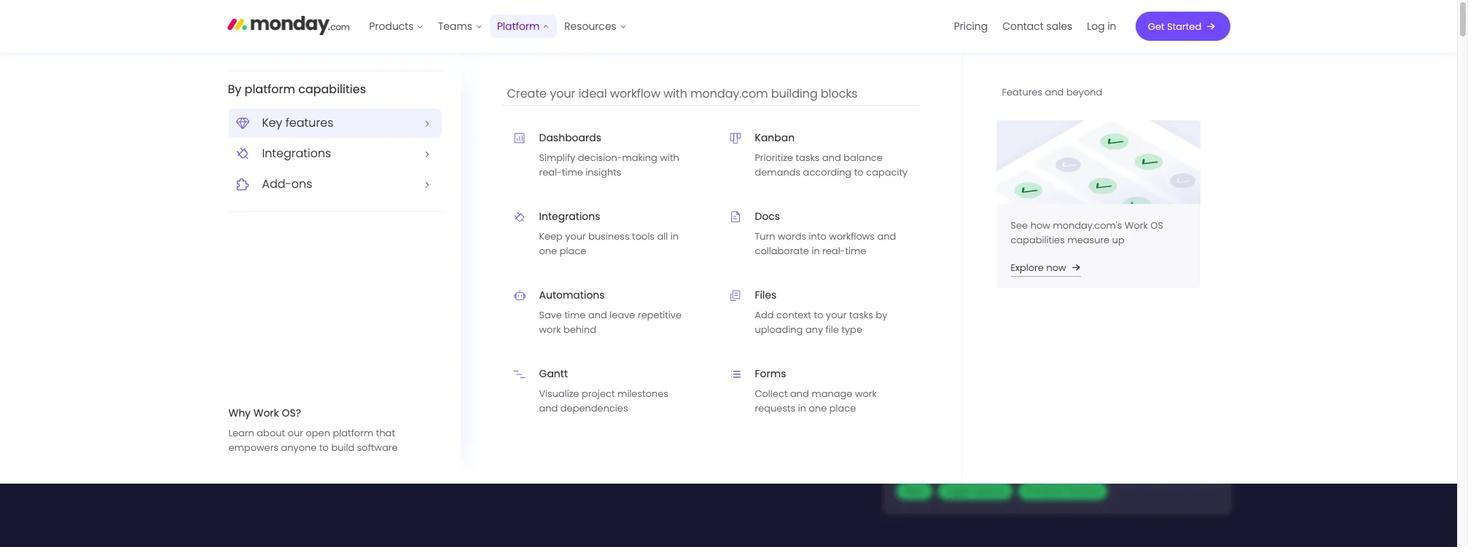 Task type: describe. For each thing, give the bounding box(es) containing it.
add-ons
[[262, 176, 312, 193]]

log in link
[[1080, 15, 1124, 38]]

real- inside dashboards simplify decision-making with real-time insights
[[539, 166, 562, 180]]

anyone
[[281, 441, 317, 455]]

docs
[[755, 210, 781, 224]]

empowers
[[229, 441, 279, 455]]

our inside why work os? learn about our open platform that empowers anyone to build software
[[288, 427, 303, 441]]

platform for by
[[245, 81, 295, 98]]

time inside docs turn words into workflows and collaborate in real-time
[[846, 245, 867, 258]]

ons
[[292, 176, 312, 193]]

resources link
[[557, 15, 634, 38]]

best
[[207, 113, 228, 127]]

to inside why work os? learn about our open platform that empowers anyone to build software
[[319, 441, 329, 455]]

sales crm streamline the sales cycle, from lead to close.
[[956, 303, 1105, 354]]

requests
[[755, 402, 796, 416]]

use
[[39, 113, 56, 127]]

teams link
[[431, 15, 490, 38]]

files add context to your tasks by uploading any file type
[[755, 288, 888, 337]]

tools
[[632, 230, 655, 244]]

see how monday.com's work os capabilities measure up
[[1011, 219, 1164, 247]]

by platform capabilities
[[228, 81, 366, 98]]

work inside forms collect and manage work requests in one place
[[855, 388, 877, 401]]

kanban prioritize tasks and balance demands according to capacity
[[755, 131, 908, 180]]

to left the ensure
[[97, 113, 106, 127]]

simplify
[[539, 151, 576, 165]]

byateam image image
[[997, 120, 1201, 204]]

all inside integrations keep your business tools all in one place
[[658, 230, 668, 244]]

docs turn words into workflows and collaborate in real-time
[[755, 210, 897, 258]]

our left site,
[[299, 113, 315, 127]]

designed
[[227, 163, 451, 228]]

agile
[[946, 484, 970, 499]]

file
[[826, 323, 839, 337]]

1 month left until elevate
[[467, 61, 612, 78]]

to inside sales crm streamline the sales cycle, from lead to close.
[[979, 340, 989, 354]]

how
[[1031, 219, 1051, 233]]

built for everyone.
[[227, 215, 653, 280]]

we
[[22, 113, 37, 127]]

register now >
[[905, 61, 991, 78]]

agile teams
[[946, 484, 1006, 499]]

✦
[[341, 414, 349, 428]]

products to power every team
[[885, 150, 1059, 167]]

create
[[507, 85, 547, 102]]

0 vertical spatial capabilities
[[298, 81, 366, 98]]

list containing by platform capabilities
[[0, 0, 1458, 548]]

according
[[803, 166, 852, 180]]

processes,
[[449, 289, 533, 311]]

repetitive
[[638, 309, 682, 323]]

from inside work management manage all aspects of work, from strategy to execution.
[[956, 225, 978, 239]]

automations save time and leave repetitive work behind
[[539, 288, 682, 337]]

work management manage all aspects of work, from strategy to execution.
[[956, 189, 1086, 239]]

software
[[357, 441, 398, 455]]

context
[[777, 309, 812, 323]]

now for register
[[957, 61, 983, 78]]

features
[[1002, 85, 1043, 99]]

files
[[755, 288, 777, 303]]

our right enhance on the top left
[[487, 113, 502, 127]]

os
[[1151, 219, 1164, 233]]

>
[[985, 61, 991, 78]]

that
[[376, 427, 395, 441]]

products.
[[515, 318, 590, 341]]

leave
[[610, 309, 636, 323]]

time inside dashboards simplify decision-making with real-time insights
[[562, 166, 583, 180]]

sales inside contact sales button
[[1047, 19, 1073, 34]]

lead
[[956, 340, 977, 354]]

workflows
[[829, 230, 875, 244]]

platform for the
[[260, 289, 329, 311]]

with for making
[[660, 151, 680, 165]]

work inside work management manage all aspects of work, from strategy to execution.
[[956, 189, 989, 207]]

and inside docs turn words into workflows and collaborate in real-time
[[878, 230, 897, 244]]

and inside automations save time and leave repetitive work behind
[[589, 309, 607, 323]]

sales ops
[[952, 370, 1000, 384]]

work inside see how monday.com's work os capabilities measure up
[[1125, 219, 1148, 233]]

the inside sales crm streamline the sales cycle, from lead to close.
[[1009, 325, 1024, 339]]

of
[[1051, 211, 1060, 225]]

in inside forms collect and manage work requests in one place
[[798, 402, 807, 416]]

marketing
[[1013, 255, 1063, 270]]

teams inside the platform where all your processes, tools, and teams work together, powered by monday products.
[[619, 289, 670, 311]]

prioritize
[[755, 151, 793, 165]]

teams for agile teams
[[973, 484, 1006, 499]]

to right site,
[[338, 113, 348, 127]]

project
[[582, 388, 615, 401]]

together,
[[268, 318, 340, 341]]

execution.
[[1034, 225, 1081, 239]]

and inside forms collect and manage work requests in one place
[[791, 388, 809, 401]]

pricing
[[955, 19, 988, 34]]

contact sales
[[1003, 19, 1073, 34]]

features
[[286, 115, 334, 132]]

any
[[806, 323, 823, 337]]

list inside main element
[[947, 0, 1124, 53]]

business
[[589, 230, 630, 244]]

marketing
[[505, 113, 553, 127]]

into
[[809, 230, 827, 244]]

measure
[[1068, 234, 1110, 247]]

r&d
[[905, 484, 925, 499]]

key features
[[262, 115, 334, 132]]

monday.com's
[[1053, 219, 1123, 233]]

power
[[954, 150, 990, 167]]

see
[[1011, 219, 1028, 233]]

work.
[[538, 163, 665, 228]]

0 vertical spatial the
[[189, 113, 205, 127]]

for for built
[[343, 215, 408, 280]]

ops
[[981, 370, 1000, 384]]

forms collect and manage work requests in one place
[[755, 367, 877, 416]]

register
[[905, 61, 955, 78]]

site,
[[318, 113, 336, 127]]

add
[[755, 309, 774, 323]]

create your ideal workflow with monday.com building blocks
[[507, 85, 858, 102]]

build
[[331, 441, 355, 455]]

analyze
[[350, 113, 386, 127]]

activities.
[[555, 113, 598, 127]]

crm
[[994, 303, 1023, 322]]

elevate
[[568, 61, 612, 78]]

up
[[1113, 234, 1125, 247]]

dashboards simplify decision-making with real-time insights
[[539, 131, 680, 180]]

manage
[[956, 211, 995, 225]]



Task type: locate. For each thing, give the bounding box(es) containing it.
1 horizontal spatial for
[[462, 163, 527, 228]]

all for teams
[[387, 289, 405, 311]]

every
[[993, 150, 1025, 167]]

1 horizontal spatial products
[[885, 150, 936, 167]]

one inside forms collect and manage work requests in one place
[[809, 402, 827, 416]]

turn
[[755, 230, 776, 244]]

and inside gantt visualize project milestones and dependencies
[[539, 402, 558, 416]]

sales inside sales crm streamline the sales cycle, from lead to close.
[[956, 303, 991, 322]]

by inside files add context to your tasks by uploading any file type
[[876, 309, 888, 323]]

the left best
[[189, 113, 205, 127]]

for for designed
[[462, 163, 527, 228]]

team
[[1028, 150, 1059, 167]]

products
[[369, 19, 414, 34], [885, 150, 936, 167]]

on
[[285, 113, 297, 127], [427, 414, 439, 428]]

sales for ops
[[952, 370, 978, 384]]

to down the streamline
[[979, 340, 989, 354]]

tasks inside kanban prioritize tasks and balance demands according to capacity
[[796, 151, 820, 165]]

aspects
[[1011, 211, 1048, 225]]

2 vertical spatial all
[[387, 289, 405, 311]]

with right "workflow"
[[664, 85, 688, 102]]

0 horizontal spatial by
[[419, 318, 439, 341]]

1 horizontal spatial place
[[830, 402, 857, 416]]

1 vertical spatial now
[[1047, 261, 1067, 275]]

from
[[956, 225, 978, 239], [1082, 325, 1105, 339], [1056, 440, 1078, 454]]

add-
[[262, 176, 292, 193]]

why work os? learn about our open platform that empowers anyone to build software
[[229, 406, 398, 455]]

your
[[550, 85, 576, 102], [566, 230, 586, 244], [409, 289, 444, 311], [826, 309, 847, 323]]

platform up the experience
[[245, 81, 295, 98]]

with for workflow
[[664, 85, 688, 102]]

to down aspects
[[1022, 225, 1032, 239]]

capabilities inside see how monday.com's work os capabilities measure up
[[1011, 234, 1065, 247]]

tools,
[[537, 289, 578, 311]]

1 horizontal spatial on
[[427, 414, 439, 428]]

ensure
[[109, 113, 141, 127]]

teams
[[438, 19, 473, 34]]

making
[[623, 151, 658, 165]]

work up about
[[254, 406, 279, 421]]

work inside automations save time and leave repetitive work behind
[[539, 323, 561, 337]]

log
[[1088, 19, 1105, 34]]

from inside the dev ship better products, from concept to launch.
[[1056, 440, 1078, 454]]

everyone.
[[419, 215, 653, 280]]

work inside the platform where all your processes, tools, and teams work together, powered by monday products.
[[227, 318, 264, 341]]

the up close. at the bottom of the page
[[1009, 325, 1024, 339]]

why
[[229, 406, 251, 421]]

2 horizontal spatial from
[[1082, 325, 1105, 339]]

to
[[97, 113, 106, 127], [338, 113, 348, 127], [939, 150, 951, 167], [855, 166, 864, 180], [1022, 225, 1032, 239], [814, 309, 824, 323], [979, 340, 989, 354], [319, 441, 329, 455], [998, 454, 1007, 468]]

2 vertical spatial platform
[[333, 427, 374, 441]]

to left power
[[939, 150, 951, 167]]

1 horizontal spatial the
[[1009, 325, 1024, 339]]

place inside forms collect and manage work requests in one place
[[830, 402, 857, 416]]

in inside integrations keep your business tools all in one place
[[671, 230, 679, 244]]

1 vertical spatial the
[[1009, 325, 1024, 339]]

2 horizontal spatial teams
[[1068, 484, 1101, 499]]

capabilities up site,
[[298, 81, 366, 98]]

our up anyone
[[288, 427, 303, 441]]

blocks
[[821, 85, 858, 102]]

now left the >
[[957, 61, 983, 78]]

0 vertical spatial products
[[369, 19, 414, 34]]

0 vertical spatial platform
[[245, 81, 295, 98]]

sales left cycle,
[[1027, 325, 1051, 339]]

0 horizontal spatial for
[[343, 215, 408, 280]]

tasks up the type
[[850, 309, 874, 323]]

0 vertical spatial one
[[539, 245, 557, 258]]

credit
[[242, 414, 269, 428]]

to inside work management manage all aspects of work, from strategy to execution.
[[1022, 225, 1032, 239]]

sales for crm
[[956, 303, 991, 322]]

now for explore
[[1047, 261, 1067, 275]]

the
[[227, 289, 256, 311]]

1 horizontal spatial work
[[539, 323, 561, 337]]

work right "manage"
[[855, 388, 877, 401]]

1 vertical spatial sales
[[1027, 325, 1051, 339]]

0 vertical spatial tasks
[[796, 151, 820, 165]]

real- down the into
[[823, 245, 846, 258]]

0 vertical spatial sales
[[956, 303, 991, 322]]

open
[[306, 427, 330, 441]]

on right key
[[285, 113, 297, 127]]

to inside kanban prioritize tasks and balance demands according to capacity
[[855, 166, 864, 180]]

0 horizontal spatial the
[[189, 113, 205, 127]]

real- inside docs turn words into workflows and collaborate in real-time
[[823, 245, 846, 258]]

your right keep
[[566, 230, 586, 244]]

plan
[[464, 414, 485, 428]]

1 vertical spatial sales
[[952, 370, 978, 384]]

integrations up keep
[[539, 210, 601, 224]]

with inside dashboards simplify decision-making with real-time insights
[[660, 151, 680, 165]]

demands
[[755, 166, 801, 180]]

your inside files add context to your tasks by uploading any file type
[[826, 309, 847, 323]]

monday.com
[[691, 85, 768, 102]]

product teams
[[1026, 484, 1101, 499]]

tasks up according
[[796, 151, 820, 165]]

0 horizontal spatial real-
[[539, 166, 562, 180]]

1 vertical spatial work
[[1125, 219, 1148, 233]]

products,
[[1009, 440, 1053, 454]]

building
[[772, 85, 818, 102]]

place down "manage"
[[830, 402, 857, 416]]

all inside work management manage all aspects of work, from strategy to execution.
[[997, 211, 1008, 225]]

visualize
[[539, 388, 579, 401]]

one inside integrations keep your business tools all in one place
[[539, 245, 557, 258]]

time inside automations save time and leave repetitive work behind
[[565, 309, 586, 323]]

2 horizontal spatial work
[[855, 388, 877, 401]]

2 vertical spatial from
[[1056, 440, 1078, 454]]

1 vertical spatial real-
[[823, 245, 846, 258]]

and inside kanban prioritize tasks and balance demands according to capacity
[[823, 151, 841, 165]]

to down the "balance"
[[855, 166, 864, 180]]

keep
[[539, 230, 563, 244]]

0 horizontal spatial integrations
[[262, 145, 331, 162]]

2 vertical spatial work
[[254, 406, 279, 421]]

now right explore
[[1047, 261, 1067, 275]]

ship
[[956, 440, 976, 454]]

and inside the platform where all your processes, tools, and teams work together, powered by monday products.
[[582, 289, 614, 311]]

all
[[997, 211, 1008, 225], [658, 230, 668, 244], [387, 289, 405, 311]]

milestones
[[618, 388, 669, 401]]

0 vertical spatial work
[[956, 189, 989, 207]]

list containing pricing
[[947, 0, 1124, 53]]

platform link
[[490, 15, 557, 38]]

work
[[956, 189, 989, 207], [1125, 219, 1148, 233], [254, 406, 279, 421]]

time down simplify
[[562, 166, 583, 180]]

in inside 'link'
[[1108, 19, 1117, 34]]

sales right contact at the top right
[[1047, 19, 1073, 34]]

your down "built for everyone."
[[409, 289, 444, 311]]

capabilities down how
[[1011, 234, 1065, 247]]

1 vertical spatial platform
[[260, 289, 329, 311]]

contact
[[1003, 19, 1044, 34]]

products right the "balance"
[[885, 150, 936, 167]]

in right log
[[1108, 19, 1117, 34]]

1 horizontal spatial integrations
[[539, 210, 601, 224]]

to up any
[[814, 309, 824, 323]]

1 vertical spatial capabilities
[[1011, 234, 1065, 247]]

features and beyond
[[1002, 85, 1103, 99]]

0 horizontal spatial work
[[227, 318, 264, 341]]

integrations for integrations
[[262, 145, 331, 162]]

0 vertical spatial now
[[957, 61, 983, 78]]

all right tools
[[658, 230, 668, 244]]

1 vertical spatial products
[[885, 150, 936, 167]]

from inside sales crm streamline the sales cycle, from lead to close.
[[1082, 325, 1105, 339]]

tasks inside files add context to your tasks by uploading any file type
[[850, 309, 874, 323]]

1 horizontal spatial now
[[1047, 261, 1067, 275]]

place inside integrations keep your business tools all in one place
[[560, 245, 587, 258]]

products for products
[[369, 19, 414, 34]]

1 vertical spatial with
[[660, 151, 680, 165]]

place down keep
[[560, 245, 587, 258]]

main submenu element
[[0, 53, 1458, 484]]

with right the making
[[660, 151, 680, 165]]

by
[[876, 309, 888, 323], [419, 318, 439, 341]]

2 horizontal spatial work
[[1125, 219, 1148, 233]]

traffic,
[[389, 113, 418, 127]]

on left 'free'
[[427, 414, 439, 428]]

all up strategy
[[997, 211, 1008, 225]]

platform up build
[[333, 427, 374, 441]]

teams down tools
[[619, 289, 670, 311]]

0 horizontal spatial on
[[285, 113, 297, 127]]

0 horizontal spatial work
[[254, 406, 279, 421]]

0 horizontal spatial place
[[560, 245, 587, 258]]

one down keep
[[539, 245, 557, 258]]

place for forms
[[830, 402, 857, 416]]

work inside why work os? learn about our open platform that empowers anyone to build software
[[254, 406, 279, 421]]

platform up together,
[[260, 289, 329, 311]]

sales inside sales crm streamline the sales cycle, from lead to close.
[[1027, 325, 1051, 339]]

0 vertical spatial with
[[664, 85, 688, 102]]

products for products to power every team
[[885, 150, 936, 167]]

from down manage
[[956, 225, 978, 239]]

1 horizontal spatial all
[[658, 230, 668, 244]]

workflow
[[610, 85, 661, 102]]

0 horizontal spatial tasks
[[796, 151, 820, 165]]

your inside integrations keep your business tools all in one place
[[566, 230, 586, 244]]

management
[[992, 189, 1081, 207]]

teams
[[619, 289, 670, 311], [973, 484, 1006, 499], [1068, 484, 1101, 499]]

one for integrations
[[539, 245, 557, 258]]

automations
[[539, 288, 605, 303]]

balance
[[844, 151, 883, 165]]

0 horizontal spatial products
[[369, 19, 414, 34]]

1 vertical spatial integrations
[[539, 210, 601, 224]]

sales left ops
[[952, 370, 978, 384]]

to down open
[[319, 441, 329, 455]]

behind
[[564, 323, 597, 337]]

powered
[[344, 318, 415, 341]]

2 list from the left
[[947, 0, 1124, 53]]

in right tools
[[671, 230, 679, 244]]

products link
[[362, 15, 431, 38]]

work down save
[[539, 323, 561, 337]]

0 horizontal spatial one
[[539, 245, 557, 258]]

sales up the streamline
[[956, 303, 991, 322]]

by inside the platform where all your processes, tools, and teams work together, powered by monday products.
[[419, 318, 439, 341]]

main element
[[0, 0, 1458, 548]]

built
[[227, 215, 332, 280]]

time down workflows
[[846, 245, 867, 258]]

monday.com logo image
[[227, 9, 350, 40]]

1 vertical spatial all
[[658, 230, 668, 244]]

integrations down key features
[[262, 145, 331, 162]]

0 horizontal spatial teams
[[619, 289, 670, 311]]

0 horizontal spatial from
[[956, 225, 978, 239]]

to down better
[[998, 454, 1007, 468]]

products left teams
[[369, 19, 414, 34]]

explore
[[1011, 261, 1044, 275]]

integrations
[[262, 145, 331, 162], [539, 210, 601, 224]]

learn
[[229, 427, 254, 441]]

1 horizontal spatial work
[[956, 189, 989, 207]]

monday
[[443, 318, 511, 341]]

your up file on the right of the page
[[826, 309, 847, 323]]

platform inside why work os? learn about our open platform that empowers anyone to build software
[[333, 427, 374, 441]]

0 vertical spatial sales
[[1047, 19, 1073, 34]]

1 vertical spatial from
[[1082, 325, 1105, 339]]

1 horizontal spatial teams
[[973, 484, 1006, 499]]

from right cycle,
[[1082, 325, 1105, 339]]

place for integrations
[[560, 245, 587, 258]]

started
[[1168, 19, 1202, 33]]

os?
[[282, 406, 301, 421]]

to inside the dev ship better products, from concept to launch.
[[998, 454, 1007, 468]]

platform list item
[[490, 0, 557, 53]]

all inside the platform where all your processes, tools, and teams work together, powered by monday products.
[[387, 289, 405, 311]]

list
[[0, 0, 1458, 548], [947, 0, 1124, 53]]

products inside 'link'
[[369, 19, 414, 34]]

integrations for integrations keep your business tools all in one place
[[539, 210, 601, 224]]

contact sales button
[[996, 15, 1080, 38]]

platform inside the platform where all your processes, tools, and teams work together, powered by monday products.
[[260, 289, 329, 311]]

time up "behind"
[[565, 309, 586, 323]]

now inside 'link'
[[1047, 261, 1067, 275]]

teams right the product
[[1068, 484, 1101, 499]]

collaborate
[[755, 245, 809, 258]]

1 vertical spatial one
[[809, 402, 827, 416]]

0 horizontal spatial now
[[957, 61, 983, 78]]

better
[[978, 440, 1007, 454]]

one for forms
[[809, 402, 827, 416]]

1 horizontal spatial by
[[876, 309, 888, 323]]

0 vertical spatial all
[[997, 211, 1008, 225]]

in right "requests"
[[798, 402, 807, 416]]

time right that
[[403, 414, 424, 428]]

streamline
[[956, 325, 1006, 339]]

for
[[462, 163, 527, 228], [343, 215, 408, 280]]

all up powered
[[387, 289, 405, 311]]

1 horizontal spatial real-
[[823, 245, 846, 258]]

log in
[[1088, 19, 1117, 34]]

needed
[[297, 414, 333, 428]]

1 horizontal spatial one
[[809, 402, 827, 416]]

in down the into
[[812, 245, 820, 258]]

dev ship better products, from concept to launch.
[[956, 418, 1078, 468]]

work down the
[[227, 318, 264, 341]]

0 horizontal spatial capabilities
[[298, 81, 366, 98]]

free
[[441, 414, 461, 428]]

manage
[[812, 388, 853, 401]]

0 vertical spatial from
[[956, 225, 978, 239]]

1 list from the left
[[0, 0, 1458, 548]]

platform
[[245, 81, 295, 98], [260, 289, 329, 311], [333, 427, 374, 441]]

teams for product teams
[[1068, 484, 1101, 499]]

strategy
[[981, 225, 1019, 239]]

unlimited
[[356, 414, 400, 428]]

your down until
[[550, 85, 576, 102]]

1 vertical spatial place
[[830, 402, 857, 416]]

1 vertical spatial tasks
[[850, 309, 874, 323]]

0 horizontal spatial all
[[387, 289, 405, 311]]

close.
[[991, 340, 1018, 354]]

teams right the agile
[[973, 484, 1006, 499]]

integrations inside integrations keep your business tools all in one place
[[539, 210, 601, 224]]

to inside files add context to your tasks by uploading any file type
[[814, 309, 824, 323]]

in inside docs turn words into workflows and collaborate in real-time
[[812, 245, 820, 258]]

tasks
[[965, 255, 992, 270]]

2 horizontal spatial all
[[997, 211, 1008, 225]]

real- down simplify
[[539, 166, 562, 180]]

work left "os"
[[1125, 219, 1148, 233]]

0 vertical spatial integrations
[[262, 145, 331, 162]]

with
[[664, 85, 688, 102], [660, 151, 680, 165]]

0 vertical spatial place
[[560, 245, 587, 258]]

0 vertical spatial on
[[285, 113, 297, 127]]

1 vertical spatial on
[[427, 414, 439, 428]]

0 vertical spatial real-
[[539, 166, 562, 180]]

operations
[[1146, 255, 1202, 270]]

one down "manage"
[[809, 402, 827, 416]]

1 horizontal spatial from
[[1056, 440, 1078, 454]]

1 horizontal spatial tasks
[[850, 309, 874, 323]]

your inside the platform where all your processes, tools, and teams work together, powered by monday products.
[[409, 289, 444, 311]]

from right products, on the bottom
[[1056, 440, 1078, 454]]

all for strategy
[[997, 211, 1008, 225]]

pricing link
[[947, 15, 996, 38]]

1 horizontal spatial capabilities
[[1011, 234, 1065, 247]]

work up manage
[[956, 189, 989, 207]]



Task type: vqa. For each thing, say whether or not it's contained in the screenshot.


